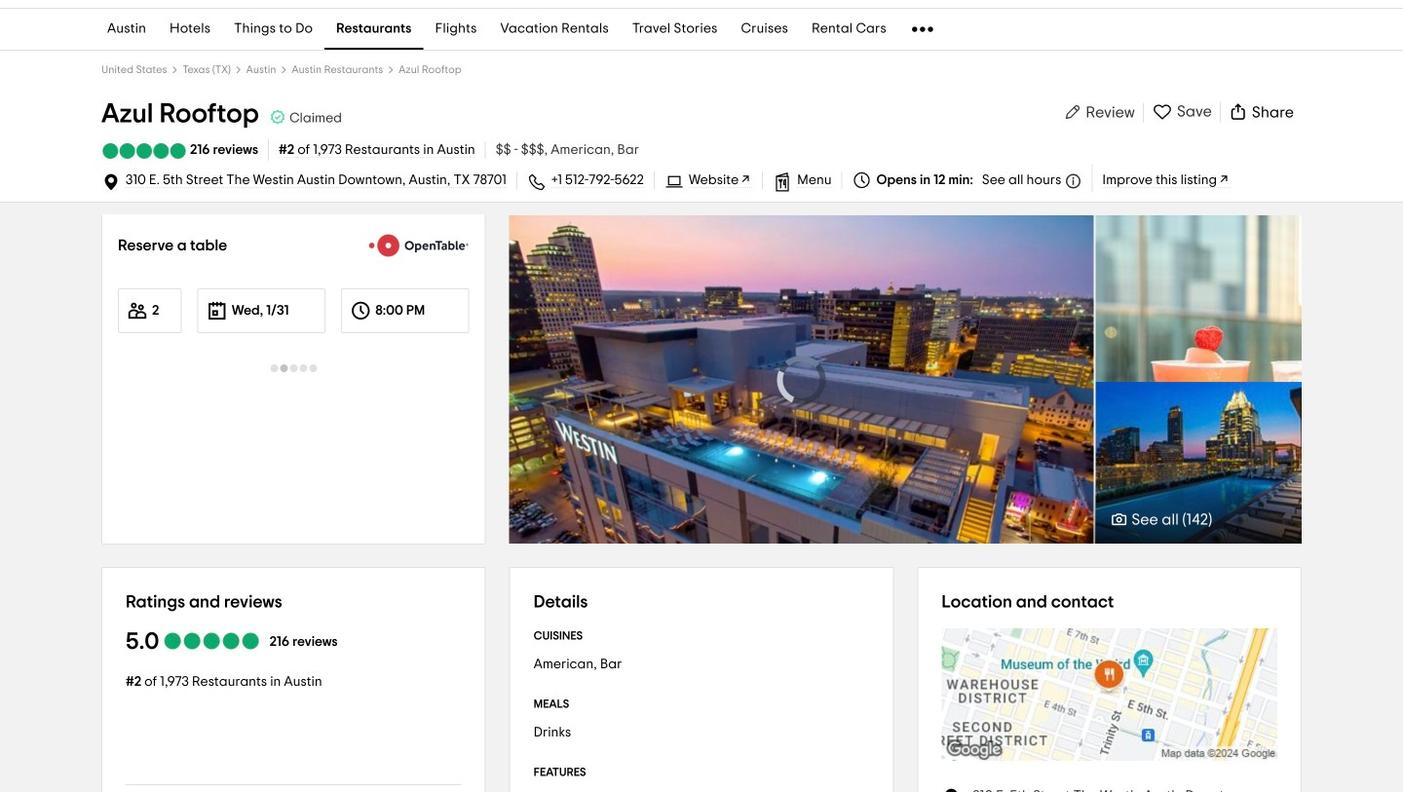 Task type: vqa. For each thing, say whether or not it's contained in the screenshot.
Dubai
no



Task type: locate. For each thing, give the bounding box(es) containing it.
progress bar slider
[[597, 528, 1004, 531]]

video player region
[[510, 215, 1094, 544]]

5.0 of 5 bubbles image
[[101, 143, 187, 159]]



